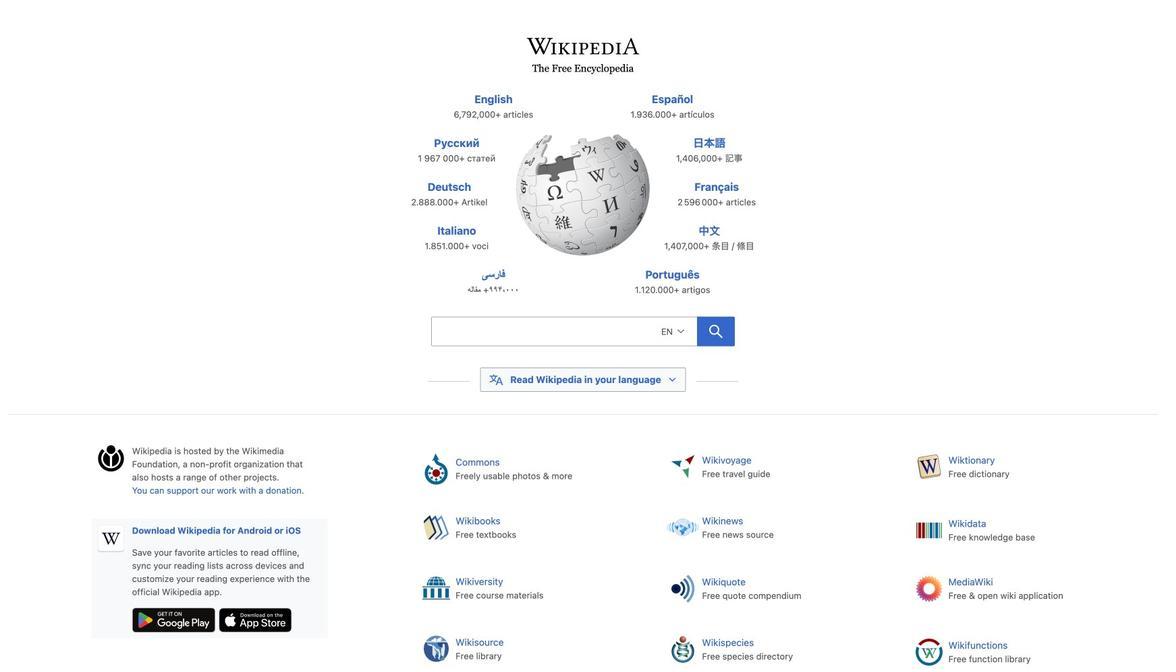 Task type: locate. For each thing, give the bounding box(es) containing it.
other projects element
[[411, 445, 1158, 670]]

None search field
[[431, 317, 697, 347]]

None search field
[[401, 313, 765, 355]]

top languages element
[[397, 91, 770, 311]]



